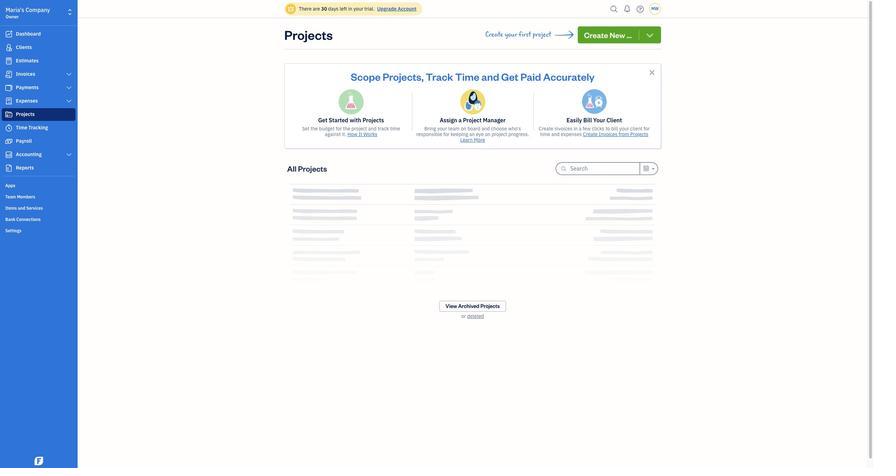 Task type: vqa. For each thing, say whether or not it's contained in the screenshot.
the top a
yes



Task type: locate. For each thing, give the bounding box(es) containing it.
crown image
[[287, 5, 295, 13]]

create inside dropdown button
[[584, 30, 608, 40]]

2 chevron large down image from the top
[[66, 152, 72, 158]]

0 horizontal spatial in
[[348, 6, 352, 12]]

mw
[[652, 6, 659, 11]]

are
[[313, 6, 320, 12]]

easily bill your client
[[567, 117, 622, 124]]

on
[[461, 126, 466, 132], [485, 131, 491, 138]]

assign
[[440, 117, 457, 124]]

expenses link
[[2, 95, 76, 108]]

0 vertical spatial time
[[455, 70, 480, 83]]

estimates link
[[2, 55, 76, 67]]

projects
[[284, 26, 333, 43], [16, 111, 35, 118], [363, 117, 384, 124], [631, 131, 649, 138], [298, 164, 327, 174], [481, 303, 500, 310]]

create inside create invoices in a few clicks to bill your client for time and expenses
[[539, 126, 554, 132]]

1 horizontal spatial in
[[574, 126, 578, 132]]

close image
[[648, 68, 656, 77]]

projects,
[[383, 70, 424, 83]]

owner
[[6, 14, 19, 19]]

team members
[[5, 194, 35, 200]]

0 horizontal spatial for
[[336, 126, 342, 132]]

expense image
[[5, 98, 13, 105]]

your right bill
[[619, 126, 629, 132]]

1 vertical spatial time
[[16, 125, 27, 131]]

create for create invoices in a few clicks to bill your client for time and expenses
[[539, 126, 554, 132]]

time right timer image
[[16, 125, 27, 131]]

0 vertical spatial in
[[348, 6, 352, 12]]

chevron large down image up payments link
[[66, 72, 72, 77]]

archived
[[458, 303, 480, 310]]

project image
[[5, 111, 13, 118]]

1 vertical spatial get
[[318, 117, 328, 124]]

invoices
[[16, 71, 35, 77], [599, 131, 618, 138]]

projects down expenses
[[16, 111, 35, 118]]

on right eye
[[485, 131, 491, 138]]

trial.
[[365, 6, 375, 12]]

1 vertical spatial invoices
[[599, 131, 618, 138]]

more
[[474, 137, 485, 143]]

time left invoices
[[540, 131, 550, 138]]

project down with
[[352, 126, 367, 132]]

0 horizontal spatial a
[[459, 117, 462, 124]]

a inside assign a project manager bring your team on board and choose who's responsible for keeping an eye on project progress. learn more
[[459, 117, 462, 124]]

upgrade account link
[[376, 6, 417, 12]]

an
[[470, 131, 475, 138]]

scope
[[351, 70, 381, 83]]

Search text field
[[571, 163, 640, 174]]

project right first
[[533, 31, 551, 39]]

0 vertical spatial invoices
[[16, 71, 35, 77]]

for left keeping
[[444, 131, 450, 138]]

time
[[455, 70, 480, 83], [16, 125, 27, 131]]

0 horizontal spatial invoices
[[16, 71, 35, 77]]

projects inside projects 'link'
[[16, 111, 35, 118]]

1 chevron large down image from the top
[[66, 85, 72, 91]]

…
[[627, 30, 632, 40]]

1 horizontal spatial for
[[444, 131, 450, 138]]

payments link
[[2, 82, 76, 94]]

all projects
[[287, 164, 327, 174]]

in down easily
[[574, 126, 578, 132]]

project
[[463, 117, 482, 124]]

and left track
[[368, 126, 377, 132]]

0 vertical spatial chevron large down image
[[66, 85, 72, 91]]

create for create invoices from projects
[[583, 131, 598, 138]]

1 vertical spatial a
[[579, 126, 582, 132]]

chevron large down image for accounting
[[66, 152, 72, 158]]

2 the from the left
[[343, 126, 350, 132]]

1 chevron large down image from the top
[[66, 72, 72, 77]]

easily bill your client image
[[582, 89, 607, 114]]

1 vertical spatial chevron large down image
[[66, 98, 72, 104]]

the right set
[[311, 126, 318, 132]]

projects up deleted
[[481, 303, 500, 310]]

in
[[348, 6, 352, 12], [574, 126, 578, 132]]

services
[[26, 206, 43, 211]]

calendar image
[[643, 164, 650, 173]]

create left new
[[584, 30, 608, 40]]

1 horizontal spatial time
[[455, 70, 480, 83]]

and right board
[[482, 126, 490, 132]]

payments
[[16, 84, 39, 91]]

payment image
[[5, 84, 13, 91]]

1 horizontal spatial the
[[343, 126, 350, 132]]

dashboard
[[16, 31, 41, 37]]

chevron large down image for expenses
[[66, 98, 72, 104]]

0 horizontal spatial get
[[318, 117, 328, 124]]

board
[[468, 126, 481, 132]]

1 vertical spatial chevron large down image
[[66, 152, 72, 158]]

invoices inside 'main' element
[[16, 71, 35, 77]]

1 horizontal spatial a
[[579, 126, 582, 132]]

create left invoices
[[539, 126, 554, 132]]

0 horizontal spatial time
[[390, 126, 400, 132]]

bill
[[611, 126, 618, 132]]

in right left on the left of the page
[[348, 6, 352, 12]]

0 vertical spatial chevron large down image
[[66, 72, 72, 77]]

estimate image
[[5, 58, 13, 65]]

a left few
[[579, 126, 582, 132]]

bank connections
[[5, 217, 41, 222]]

mw button
[[649, 3, 661, 15]]

scope projects, track time and get paid accurately
[[351, 70, 595, 83]]

freshbooks image
[[33, 457, 44, 466]]

0 vertical spatial a
[[459, 117, 462, 124]]

on right team
[[461, 126, 466, 132]]

bank connections link
[[2, 214, 76, 225]]

chevron large down image down invoices link
[[66, 85, 72, 91]]

0 horizontal spatial the
[[311, 126, 318, 132]]

2 chevron large down image from the top
[[66, 98, 72, 104]]

for right client
[[644, 126, 650, 132]]

chevron large down image
[[66, 72, 72, 77], [66, 152, 72, 158]]

and inside set the budget for the project and track time against it.
[[368, 126, 377, 132]]

0 horizontal spatial time
[[16, 125, 27, 131]]

how it works
[[348, 131, 378, 138]]

client image
[[5, 44, 13, 51]]

there are 30 days left in your trial. upgrade account
[[299, 6, 417, 12]]

accounting link
[[2, 149, 76, 161]]

project down manager
[[492, 131, 507, 138]]

create down bill
[[583, 131, 598, 138]]

track
[[378, 126, 389, 132]]

from
[[619, 131, 629, 138]]

time up the assign a project manager image
[[455, 70, 480, 83]]

chevron large down image down payroll link
[[66, 152, 72, 158]]

0 horizontal spatial project
[[352, 126, 367, 132]]

and right items
[[18, 206, 25, 211]]

your down assign
[[437, 126, 447, 132]]

and left 'expenses'
[[552, 131, 560, 138]]

projects right the "from"
[[631, 131, 649, 138]]

view archived projects link
[[439, 301, 506, 312]]

time inside set the budget for the project and track time against it.
[[390, 126, 400, 132]]

1 horizontal spatial project
[[492, 131, 507, 138]]

to
[[606, 126, 610, 132]]

chevron large down image up projects 'link'
[[66, 98, 72, 104]]

2 horizontal spatial for
[[644, 126, 650, 132]]

a up team
[[459, 117, 462, 124]]

timer image
[[5, 125, 13, 132]]

and inside 'main' element
[[18, 206, 25, 211]]

clicks
[[592, 126, 605, 132]]

get left "paid" at the right
[[501, 70, 519, 83]]

time right track
[[390, 126, 400, 132]]

reports
[[16, 165, 34, 171]]

a inside create invoices in a few clicks to bill your client for time and expenses
[[579, 126, 582, 132]]

time inside time tracking link
[[16, 125, 27, 131]]

the down get started with projects
[[343, 126, 350, 132]]

left
[[340, 6, 347, 12]]

all
[[287, 164, 297, 174]]

chevron large down image for invoices
[[66, 72, 72, 77]]

eye
[[476, 131, 484, 138]]

create invoices from projects
[[583, 131, 649, 138]]

search image
[[609, 4, 620, 14]]

1 horizontal spatial time
[[540, 131, 550, 138]]

1 vertical spatial in
[[574, 126, 578, 132]]

time
[[390, 126, 400, 132], [540, 131, 550, 138]]

accurately
[[543, 70, 595, 83]]

for left it.
[[336, 126, 342, 132]]

team
[[448, 126, 460, 132]]

paid
[[521, 70, 541, 83]]

caretdown image
[[651, 165, 655, 173]]

first
[[519, 31, 531, 39]]

for inside create invoices in a few clicks to bill your client for time and expenses
[[644, 126, 650, 132]]

responsible
[[416, 131, 442, 138]]

get up budget
[[318, 117, 328, 124]]

create left first
[[486, 31, 503, 39]]

chevron large down image
[[66, 85, 72, 91], [66, 98, 72, 104]]

0 vertical spatial get
[[501, 70, 519, 83]]

2 horizontal spatial project
[[533, 31, 551, 39]]

chevron large down image inside payments link
[[66, 85, 72, 91]]

chevron large down image inside expenses link
[[66, 98, 72, 104]]

project inside assign a project manager bring your team on board and choose who's responsible for keeping an eye on project progress. learn more
[[492, 131, 507, 138]]

works
[[364, 131, 378, 138]]

create new … button
[[578, 26, 661, 43]]

for inside assign a project manager bring your team on board and choose who's responsible for keeping an eye on project progress. learn more
[[444, 131, 450, 138]]

team members link
[[2, 192, 76, 202]]



Task type: describe. For each thing, give the bounding box(es) containing it.
expenses
[[561, 131, 582, 138]]

it
[[359, 131, 363, 138]]

view
[[446, 303, 457, 310]]

projects right all
[[298, 164, 327, 174]]

projects up track
[[363, 117, 384, 124]]

deleted
[[467, 313, 484, 320]]

assign a project manager image
[[460, 89, 485, 115]]

for inside set the budget for the project and track time against it.
[[336, 126, 342, 132]]

upgrade
[[377, 6, 397, 12]]

chart image
[[5, 151, 13, 158]]

company
[[26, 6, 50, 13]]

create for create new …
[[584, 30, 608, 40]]

new
[[610, 30, 625, 40]]

1 horizontal spatial on
[[485, 131, 491, 138]]

maria's company owner
[[6, 6, 50, 19]]

maria's
[[6, 6, 24, 13]]

and up the assign a project manager image
[[482, 70, 499, 83]]

chevron large down image for payments
[[66, 85, 72, 91]]

create for create your first project
[[486, 31, 503, 39]]

project inside set the budget for the project and track time against it.
[[352, 126, 367, 132]]

items and services
[[5, 206, 43, 211]]

assign a project manager bring your team on board and choose who's responsible for keeping an eye on project progress. learn more
[[416, 117, 529, 143]]

members
[[17, 194, 35, 200]]

progress.
[[509, 131, 529, 138]]

create new …
[[584, 30, 632, 40]]

manager
[[483, 117, 506, 124]]

your inside assign a project manager bring your team on board and choose who's responsible for keeping an eye on project progress. learn more
[[437, 126, 447, 132]]

dashboard link
[[2, 28, 76, 41]]

set
[[302, 126, 310, 132]]

connections
[[16, 217, 41, 222]]

payroll link
[[2, 135, 76, 148]]

1 the from the left
[[311, 126, 318, 132]]

who's
[[508, 126, 521, 132]]

few
[[583, 126, 591, 132]]

clients link
[[2, 41, 76, 54]]

against
[[325, 131, 341, 138]]

your left first
[[505, 31, 517, 39]]

and inside create invoices in a few clicks to bill your client for time and expenses
[[552, 131, 560, 138]]

expenses
[[16, 98, 38, 104]]

client
[[607, 117, 622, 124]]

reports link
[[2, 162, 76, 175]]

or
[[462, 313, 466, 320]]

budget
[[319, 126, 335, 132]]

keeping
[[451, 131, 468, 138]]

1 horizontal spatial get
[[501, 70, 519, 83]]

bank
[[5, 217, 15, 222]]

clients
[[16, 44, 32, 50]]

your
[[594, 117, 605, 124]]

deleted link
[[467, 313, 484, 320]]

invoices
[[555, 126, 573, 132]]

set the budget for the project and track time against it.
[[302, 126, 400, 138]]

track
[[426, 70, 453, 83]]

started
[[329, 117, 348, 124]]

in inside create invoices in a few clicks to bill your client for time and expenses
[[574, 126, 578, 132]]

projects inside view archived projects or deleted
[[481, 303, 500, 310]]

there
[[299, 6, 312, 12]]

client
[[630, 126, 643, 132]]

team
[[5, 194, 16, 200]]

report image
[[5, 165, 13, 172]]

dashboard image
[[5, 31, 13, 38]]

create invoices in a few clicks to bill your client for time and expenses
[[539, 126, 650, 138]]

items
[[5, 206, 17, 211]]

time tracking link
[[2, 122, 76, 134]]

notifications image
[[622, 2, 633, 16]]

account
[[398, 6, 417, 12]]

it.
[[342, 131, 346, 138]]

time inside create invoices in a few clicks to bill your client for time and expenses
[[540, 131, 550, 138]]

days
[[328, 6, 339, 12]]

invoices link
[[2, 68, 76, 81]]

create your first project
[[486, 31, 551, 39]]

main element
[[0, 0, 95, 469]]

money image
[[5, 138, 13, 145]]

time tracking
[[16, 125, 48, 131]]

your left trial.
[[354, 6, 363, 12]]

with
[[350, 117, 361, 124]]

get started with projects image
[[339, 89, 364, 115]]

go to help image
[[635, 4, 646, 14]]

how
[[348, 131, 358, 138]]

accounting
[[16, 151, 42, 158]]

view archived projects or deleted
[[446, 303, 500, 320]]

items and services link
[[2, 203, 76, 213]]

your inside create invoices in a few clicks to bill your client for time and expenses
[[619, 126, 629, 132]]

30
[[321, 6, 327, 12]]

projects down there
[[284, 26, 333, 43]]

bill
[[584, 117, 592, 124]]

apps
[[5, 183, 15, 188]]

0 horizontal spatial on
[[461, 126, 466, 132]]

settings
[[5, 228, 21, 234]]

apps link
[[2, 180, 76, 191]]

settings link
[[2, 225, 76, 236]]

and inside assign a project manager bring your team on board and choose who's responsible for keeping an eye on project progress. learn more
[[482, 126, 490, 132]]

chevrondown image
[[645, 30, 655, 40]]

get started with projects
[[318, 117, 384, 124]]

invoice image
[[5, 71, 13, 78]]

tracking
[[28, 125, 48, 131]]

learn
[[460, 137, 473, 143]]

1 horizontal spatial invoices
[[599, 131, 618, 138]]

payroll
[[16, 138, 32, 144]]

easily
[[567, 117, 582, 124]]



